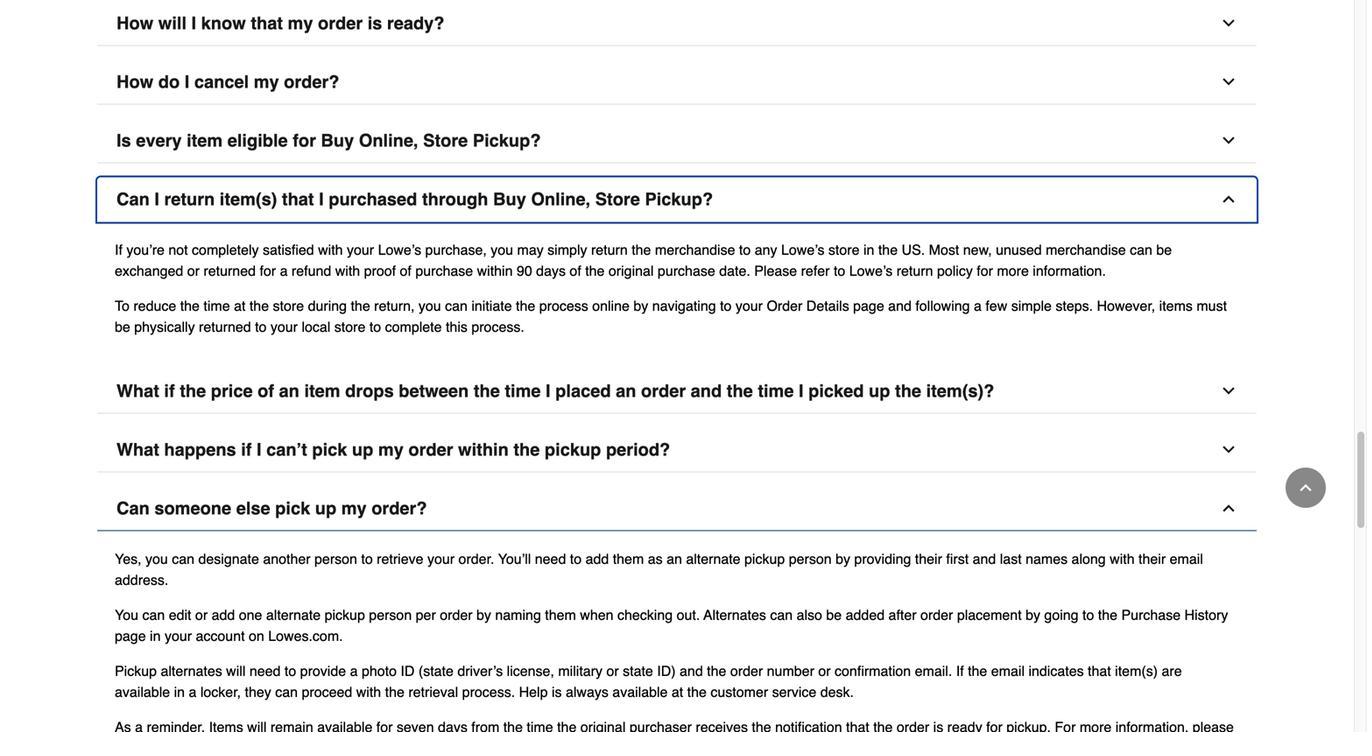 Task type: describe. For each thing, give the bounding box(es) containing it.
order right after on the right bottom
[[921, 607, 953, 623]]

1 horizontal spatial lowe's
[[781, 242, 825, 258]]

cancel
[[194, 72, 249, 92]]

date.
[[719, 263, 751, 279]]

yes, you can designate another person to retrieve your order. you'll need to add them as an alternate pickup person by providing their first and last names along with their email address.
[[115, 551, 1204, 588]]

please
[[754, 263, 797, 279]]

with inside yes, you can designate another person to retrieve your order. you'll need to add them as an alternate pickup person by providing their first and last names along with their email address.
[[1110, 551, 1135, 567]]

2 horizontal spatial for
[[977, 263, 993, 279]]

alternate inside you can edit or add one alternate pickup person per order by naming them when checking out. alternates can also be added after order placement by going to the purchase history page in your account on lowes.com.
[[266, 607, 321, 623]]

item inside button
[[304, 381, 340, 401]]

the up customer
[[707, 663, 727, 679]]

be inside you can edit or add one alternate pickup person per order by naming them when checking out. alternates can also be added after order placement by going to the purchase history page in your account on lowes.com.
[[826, 607, 842, 623]]

the up what happens if i can't pick up my order within the pickup period? button
[[727, 381, 753, 401]]

2 horizontal spatial time
[[758, 381, 794, 401]]

1 purchase from the left
[[416, 263, 473, 279]]

completely
[[192, 242, 259, 258]]

2 available from the left
[[613, 684, 668, 700]]

1 vertical spatial online,
[[531, 189, 591, 209]]

my inside "how do i cancel my order?" button
[[254, 72, 279, 92]]

them inside you can edit or add one alternate pickup person per order by naming them when checking out. alternates can also be added after order placement by going to the purchase history page in your account on lowes.com.
[[545, 607, 576, 623]]

i left purchased
[[319, 189, 324, 209]]

an inside yes, you can designate another person to retrieve your order. you'll need to add them as an alternate pickup person by providing their first and last names along with their email address.
[[667, 551, 682, 567]]

purchase
[[1122, 607, 1181, 623]]

in inside 'pickup alternates will need to provide a photo id (state driver's license, military or state id) and the order number or confirmation email. if the email indicates that item(s) are available in a locker, they can proceed with the retrieval process. help is always available at the customer service desk.'
[[174, 684, 185, 700]]

pickup inside yes, you can designate another person to retrieve your order. you'll need to add them as an alternate pickup person by providing their first and last names along with their email address.
[[745, 551, 785, 567]]

proof
[[364, 263, 396, 279]]

address.
[[115, 572, 169, 588]]

will inside button
[[158, 13, 187, 33]]

a down alternates
[[189, 684, 197, 700]]

last
[[1000, 551, 1022, 567]]

email inside 'pickup alternates will need to provide a photo id (state driver's license, military or state id) and the order number or confirmation email. if the email indicates that item(s) are available in a locker, they can proceed with the retrieval process. help is always available at the customer service desk.'
[[991, 663, 1025, 679]]

can someone else pick up my order?
[[117, 499, 427, 519]]

my inside how will i know that my order is ready? button
[[288, 13, 313, 33]]

out.
[[677, 607, 700, 623]]

reduce
[[133, 298, 176, 314]]

by inside to reduce the time at the store during the return, you can initiate the process online by navigating to your order details page and following a few simple steps. however, items must be physically returned to your local store to complete this process.
[[634, 298, 648, 314]]

id)
[[657, 663, 676, 679]]

proceed
[[302, 684, 352, 700]]

1 merchandise from the left
[[655, 242, 735, 258]]

the right initiate
[[516, 298, 536, 314]]

added
[[846, 607, 885, 623]]

can't
[[266, 440, 307, 460]]

indicates
[[1029, 663, 1084, 679]]

satisfied
[[263, 242, 314, 258]]

on
[[249, 628, 264, 644]]

up inside button
[[352, 440, 374, 460]]

must
[[1197, 298, 1227, 314]]

in inside you can edit or add one alternate pickup person per order by naming them when checking out. alternates can also be added after order placement by going to the purchase history page in your account on lowes.com.
[[150, 628, 161, 644]]

need inside yes, you can designate another person to retrieve your order. you'll need to add them as an alternate pickup person by providing their first and last names along with their email address.
[[535, 551, 566, 567]]

will inside 'pickup alternates will need to provide a photo id (state driver's license, military or state id) and the order number or confirmation email. if the email indicates that item(s) are available in a locker, they can proceed with the retrieval process. help is always available at the customer service desk.'
[[226, 663, 246, 679]]

new,
[[963, 242, 992, 258]]

or inside if you're not completely satisfied with your lowe's purchase, you may simply return the merchandise to any lowe's store in the us. most new, unused merchandise can be exchanged or returned for a refund with proof of purchase within 90 days of the original purchase date. please refer to lowe's return policy for more information.
[[187, 263, 200, 279]]

state
[[623, 663, 653, 679]]

else
[[236, 499, 270, 519]]

retrieval
[[409, 684, 458, 700]]

pickup? inside 'can i return item(s) that i purchased through buy online, store pickup?' button
[[645, 189, 713, 209]]

what for what happens if i can't pick up my order within the pickup period?
[[117, 440, 159, 460]]

1 vertical spatial store
[[595, 189, 640, 209]]

the down id on the bottom
[[385, 684, 405, 700]]

names
[[1026, 551, 1068, 567]]

in inside if you're not completely satisfied with your lowe's purchase, you may simply return the merchandise to any lowe's store in the us. most new, unused merchandise can be exchanged or returned for a refund with proof of purchase within 90 days of the original purchase date. please refer to lowe's return policy for more information.
[[864, 242, 875, 258]]

original
[[609, 263, 654, 279]]

item(s)?
[[926, 381, 995, 401]]

order? inside button
[[284, 72, 339, 92]]

order inside button
[[409, 440, 453, 460]]

i left picked
[[799, 381, 804, 401]]

to left any
[[739, 242, 751, 258]]

a left photo
[[350, 663, 358, 679]]

during
[[308, 298, 347, 314]]

for inside button
[[293, 131, 316, 151]]

how will i know that my order is ready?
[[117, 13, 445, 33]]

per
[[416, 607, 436, 623]]

first
[[946, 551, 969, 567]]

item(s) inside 'pickup alternates will need to provide a photo id (state driver's license, military or state id) and the order number or confirmation email. if the email indicates that item(s) are available in a locker, they can proceed with the retrieval process. help is always available at the customer service desk.'
[[1115, 663, 1158, 679]]

can left edit at the bottom left
[[142, 607, 165, 623]]

the right during on the left top of the page
[[351, 298, 370, 314]]

providing
[[855, 551, 911, 567]]

1 vertical spatial buy
[[493, 189, 526, 209]]

account
[[196, 628, 245, 644]]

drops
[[345, 381, 394, 401]]

to down the return,
[[370, 319, 381, 335]]

that inside 'pickup alternates will need to provide a photo id (state driver's license, military or state id) and the order number or confirmation email. if the email indicates that item(s) are available in a locker, they can proceed with the retrieval process. help is always available at the customer service desk.'
[[1088, 663, 1111, 679]]

can for can someone else pick up my order?
[[117, 499, 150, 519]]

physically
[[134, 319, 195, 335]]

confirmation
[[835, 663, 911, 679]]

to up when
[[570, 551, 582, 567]]

information.
[[1033, 263, 1106, 279]]

2 horizontal spatial person
[[789, 551, 832, 567]]

2 purchase from the left
[[658, 263, 716, 279]]

simple
[[1012, 298, 1052, 314]]

the left us.
[[879, 242, 898, 258]]

us.
[[902, 242, 925, 258]]

how for how will i know that my order is ready?
[[117, 13, 154, 33]]

with left proof
[[335, 263, 360, 279]]

unused
[[996, 242, 1042, 258]]

process
[[539, 298, 588, 314]]

i right do
[[185, 72, 190, 92]]

can inside if you're not completely satisfied with your lowe's purchase, you may simply return the merchandise to any lowe's store in the us. most new, unused merchandise can be exchanged or returned for a refund with proof of purchase within 90 days of the original purchase date. please refer to lowe's return policy for more information.
[[1130, 242, 1153, 258]]

returned inside if you're not completely satisfied with your lowe's purchase, you may simply return the merchandise to any lowe's store in the us. most new, unused merchandise can be exchanged or returned for a refund with proof of purchase within 90 days of the original purchase date. please refer to lowe's return policy for more information.
[[204, 263, 256, 279]]

the up original
[[632, 242, 651, 258]]

1 horizontal spatial an
[[616, 381, 636, 401]]

simply
[[548, 242, 587, 258]]

exchanged
[[115, 263, 183, 279]]

between
[[399, 381, 469, 401]]

is inside 'pickup alternates will need to provide a photo id (state driver's license, military or state id) and the order number or confirmation email. if the email indicates that item(s) are available in a locker, they can proceed with the retrieval process. help is always available at the customer service desk.'
[[552, 684, 562, 700]]

to right refer
[[834, 263, 846, 279]]

retrieve
[[377, 551, 424, 567]]

you're
[[126, 242, 165, 258]]

may
[[517, 242, 544, 258]]

is inside button
[[368, 13, 382, 33]]

a inside if you're not completely satisfied with your lowe's purchase, you may simply return the merchandise to any lowe's store in the us. most new, unused merchandise can be exchanged or returned for a refund with proof of purchase within 90 days of the original purchase date. please refer to lowe's return policy for more information.
[[280, 263, 288, 279]]

or left state
[[607, 663, 619, 679]]

email inside yes, you can designate another person to retrieve your order. you'll need to add them as an alternate pickup person by providing their first and last names along with their email address.
[[1170, 551, 1204, 567]]

number
[[767, 663, 815, 679]]

or up desk.
[[819, 663, 831, 679]]

can i return item(s) that i purchased through buy online, store pickup? button
[[97, 177, 1257, 222]]

refund
[[292, 263, 331, 279]]

i up the you're
[[154, 189, 159, 209]]

and inside 'pickup alternates will need to provide a photo id (state driver's license, military or state id) and the order number or confirmation email. if the email indicates that item(s) are available in a locker, they can proceed with the retrieval process. help is always available at the customer service desk.'
[[680, 663, 703, 679]]

can left also
[[770, 607, 793, 623]]

pickup inside button
[[545, 440, 601, 460]]

complete
[[385, 319, 442, 335]]

chevron down image for how will i know that my order is ready?
[[1220, 14, 1238, 32]]

order inside 'pickup alternates will need to provide a photo id (state driver's license, military or state id) and the order number or confirmation email. if the email indicates that item(s) are available in a locker, they can proceed with the retrieval process. help is always available at the customer service desk.'
[[731, 663, 763, 679]]

to left retrieve
[[361, 551, 373, 567]]

designate
[[198, 551, 259, 567]]

what if the price of an item drops between the time i placed an order and the time i picked up the item(s)?
[[117, 381, 995, 401]]

online
[[592, 298, 630, 314]]

page inside you can edit or add one alternate pickup person per order by naming them when checking out. alternates can also be added after order placement by going to the purchase history page in your account on lowes.com.
[[115, 628, 146, 644]]

2 horizontal spatial return
[[897, 263, 933, 279]]

within inside button
[[458, 440, 509, 460]]

0 horizontal spatial an
[[279, 381, 300, 401]]

the right between
[[474, 381, 500, 401]]

if inside 'pickup alternates will need to provide a photo id (state driver's license, military or state id) and the order number or confirmation email. if the email indicates that item(s) are available in a locker, they can proceed with the retrieval process. help is always available at the customer service desk.'
[[956, 663, 964, 679]]

by left naming
[[477, 607, 491, 623]]

purchased
[[329, 189, 417, 209]]

price
[[211, 381, 253, 401]]

and inside to reduce the time at the store during the return, you can initiate the process online by navigating to your order details page and following a few simple steps. however, items must be physically returned to your local store to complete this process.
[[888, 298, 912, 314]]

or inside you can edit or add one alternate pickup person per order by naming them when checking out. alternates can also be added after order placement by going to the purchase history page in your account on lowes.com.
[[195, 607, 208, 623]]

do
[[158, 72, 180, 92]]

chevron down image for what happens if i can't pick up my order within the pickup period?
[[1220, 441, 1238, 459]]

you inside yes, you can designate another person to retrieve your order. you'll need to add them as an alternate pickup person by providing their first and last names along with their email address.
[[145, 551, 168, 567]]

2 merchandise from the left
[[1046, 242, 1126, 258]]

the down "simply"
[[585, 263, 605, 279]]

order
[[767, 298, 803, 314]]

can inside 'pickup alternates will need to provide a photo id (state driver's license, military or state id) and the order number or confirmation email. if the email indicates that item(s) are available in a locker, they can proceed with the retrieval process. help is always available at the customer service desk.'
[[275, 684, 298, 700]]

to down 'date.'
[[720, 298, 732, 314]]

desk.
[[821, 684, 854, 700]]

help
[[519, 684, 548, 700]]

of inside the what if the price of an item drops between the time i placed an order and the time i picked up the item(s)? button
[[258, 381, 274, 401]]

can i return item(s) that i purchased through buy online, store pickup?
[[117, 189, 713, 209]]

is every item eligible for buy online, store pickup?
[[117, 131, 541, 151]]

at inside 'pickup alternates will need to provide a photo id (state driver's license, military or state id) and the order number or confirmation email. if the email indicates that item(s) are available in a locker, they can proceed with the retrieval process. help is always available at the customer service desk.'
[[672, 684, 684, 700]]

you
[[115, 607, 138, 623]]

one
[[239, 607, 262, 623]]

after
[[889, 607, 917, 623]]

the inside you can edit or add one alternate pickup person per order by naming them when checking out. alternates can also be added after order placement by going to the purchase history page in your account on lowes.com.
[[1098, 607, 1118, 623]]

driver's
[[458, 663, 503, 679]]

yes,
[[115, 551, 142, 567]]

placed
[[556, 381, 611, 401]]

(state
[[419, 663, 454, 679]]

to left local
[[255, 319, 267, 335]]

your inside yes, you can designate another person to retrieve your order. you'll need to add them as an alternate pickup person by providing their first and last names along with their email address.
[[427, 551, 455, 567]]

know
[[201, 13, 246, 33]]

provide
[[300, 663, 346, 679]]



Task type: locate. For each thing, give the bounding box(es) containing it.
with
[[318, 242, 343, 258], [335, 263, 360, 279], [1110, 551, 1135, 567], [356, 684, 381, 700]]

1 vertical spatial pickup?
[[645, 189, 713, 209]]

process. inside to reduce the time at the store during the return, you can initiate the process online by navigating to your order details page and following a few simple steps. however, items must be physically returned to your local store to complete this process.
[[472, 319, 525, 335]]

the down the satisfied on the left top of page
[[250, 298, 269, 314]]

alternate
[[686, 551, 741, 567], [266, 607, 321, 623]]

1 horizontal spatial be
[[826, 607, 842, 623]]

most
[[929, 242, 960, 258]]

available down the "pickup"
[[115, 684, 170, 700]]

can inside to reduce the time at the store during the return, you can initiate the process online by navigating to your order details page and following a few simple steps. however, items must be physically returned to your local store to complete this process.
[[445, 298, 468, 314]]

you left "may"
[[491, 242, 513, 258]]

pickup down placed
[[545, 440, 601, 460]]

0 vertical spatial page
[[853, 298, 885, 314]]

1 horizontal spatial if
[[241, 440, 252, 460]]

4 chevron down image from the top
[[1220, 441, 1238, 459]]

what
[[117, 381, 159, 401], [117, 440, 159, 460]]

1 horizontal spatial at
[[672, 684, 684, 700]]

time left placed
[[505, 381, 541, 401]]

you up "complete"
[[419, 298, 441, 314]]

chevron down image inside what happens if i can't pick up my order within the pickup period? button
[[1220, 441, 1238, 459]]

not
[[169, 242, 188, 258]]

person inside you can edit or add one alternate pickup person per order by naming them when checking out. alternates can also be added after order placement by going to the purchase history page in your account on lowes.com.
[[369, 607, 412, 623]]

within left 90
[[477, 263, 513, 279]]

time inside to reduce the time at the store during the return, you can initiate the process online by navigating to your order details page and following a few simple steps. however, items must be physically returned to your local store to complete this process.
[[204, 298, 230, 314]]

alternate inside yes, you can designate another person to retrieve your order. you'll need to add them as an alternate pickup person by providing their first and last names along with their email address.
[[686, 551, 741, 567]]

order? up retrieve
[[372, 499, 427, 519]]

that right know
[[251, 13, 283, 33]]

my
[[288, 13, 313, 33], [254, 72, 279, 92], [378, 440, 404, 460], [341, 499, 367, 519]]

0 vertical spatial store
[[423, 131, 468, 151]]

to right "going"
[[1083, 607, 1094, 623]]

chevron down image inside the what if the price of an item drops between the time i placed an order and the time i picked up the item(s)? button
[[1220, 382, 1238, 400]]

you inside to reduce the time at the store during the return, you can initiate the process online by navigating to your order details page and following a few simple steps. however, items must be physically returned to your local store to complete this process.
[[419, 298, 441, 314]]

that up the satisfied on the left top of page
[[282, 189, 314, 209]]

0 vertical spatial will
[[158, 13, 187, 33]]

1 can from the top
[[117, 189, 150, 209]]

0 vertical spatial within
[[477, 263, 513, 279]]

at inside to reduce the time at the store during the return, you can initiate the process online by navigating to your order details page and following a few simple steps. however, items must be physically returned to your local store to complete this process.
[[234, 298, 246, 314]]

0 horizontal spatial item(s)
[[220, 189, 277, 209]]

with down photo
[[356, 684, 381, 700]]

2 what from the top
[[117, 440, 159, 460]]

when
[[580, 607, 614, 623]]

0 vertical spatial how
[[117, 13, 154, 33]]

how inside button
[[117, 72, 154, 92]]

chevron down image for is every item eligible for buy online, store pickup?
[[1220, 132, 1238, 149]]

can right they
[[275, 684, 298, 700]]

pickup? down is every item eligible for buy online, store pickup? button
[[645, 189, 713, 209]]

0 vertical spatial pickup?
[[473, 131, 541, 151]]

order down between
[[409, 440, 453, 460]]

however,
[[1097, 298, 1156, 314]]

2 horizontal spatial be
[[1157, 242, 1172, 258]]

happens
[[164, 440, 236, 460]]

or right edit at the bottom left
[[195, 607, 208, 623]]

add up account
[[212, 607, 235, 623]]

with inside 'pickup alternates will need to provide a photo id (state driver's license, military or state id) and the order number or confirmation email. if the email indicates that item(s) are available in a locker, they can proceed with the retrieval process. help is always available at the customer service desk.'
[[356, 684, 381, 700]]

scroll to top element
[[1286, 468, 1326, 508]]

my inside can someone else pick up my order? button
[[341, 499, 367, 519]]

1 horizontal spatial in
[[174, 684, 185, 700]]

0 horizontal spatial need
[[250, 663, 281, 679]]

person right another
[[315, 551, 357, 567]]

time
[[204, 298, 230, 314], [505, 381, 541, 401], [758, 381, 794, 401]]

returned inside to reduce the time at the store during the return, you can initiate the process online by navigating to your order details page and following a few simple steps. however, items must be physically returned to your local store to complete this process.
[[199, 319, 251, 335]]

by right online
[[634, 298, 648, 314]]

1 horizontal spatial person
[[369, 607, 412, 623]]

lowe's up proof
[[378, 242, 421, 258]]

up inside button
[[315, 499, 337, 519]]

1 vertical spatial pickup
[[745, 551, 785, 567]]

the up physically at the top of page
[[180, 298, 200, 314]]

chevron up image
[[1220, 500, 1238, 517]]

how will i know that my order is ready? button
[[97, 1, 1257, 46]]

the left price
[[180, 381, 206, 401]]

0 vertical spatial what
[[117, 381, 159, 401]]

1 vertical spatial need
[[250, 663, 281, 679]]

and right id) on the left
[[680, 663, 703, 679]]

chevron up image inside scroll to top element
[[1297, 479, 1315, 497]]

pickup up lowes.com.
[[325, 607, 365, 623]]

2 horizontal spatial in
[[864, 242, 875, 258]]

0 vertical spatial process.
[[472, 319, 525, 335]]

if left can't
[[241, 440, 252, 460]]

chevron down image
[[1220, 73, 1238, 91]]

0 horizontal spatial pick
[[275, 499, 310, 519]]

0 horizontal spatial in
[[150, 628, 161, 644]]

buy right through
[[493, 189, 526, 209]]

days
[[536, 263, 566, 279]]

the
[[632, 242, 651, 258], [879, 242, 898, 258], [585, 263, 605, 279], [180, 298, 200, 314], [250, 298, 269, 314], [351, 298, 370, 314], [516, 298, 536, 314], [180, 381, 206, 401], [474, 381, 500, 401], [727, 381, 753, 401], [895, 381, 922, 401], [514, 440, 540, 460], [1098, 607, 1118, 623], [707, 663, 727, 679], [968, 663, 988, 679], [385, 684, 405, 700], [687, 684, 707, 700]]

chevron up image
[[1220, 191, 1238, 208], [1297, 479, 1315, 497]]

1 horizontal spatial purchase
[[658, 263, 716, 279]]

your left local
[[271, 319, 298, 335]]

1 horizontal spatial available
[[613, 684, 668, 700]]

what for what if the price of an item drops between the time i placed an order and the time i picked up the item(s)?
[[117, 381, 159, 401]]

what inside button
[[117, 440, 159, 460]]

item(s) inside button
[[220, 189, 277, 209]]

0 vertical spatial in
[[864, 242, 875, 258]]

0 horizontal spatial alternate
[[266, 607, 321, 623]]

pickup? inside is every item eligible for buy online, store pickup? button
[[473, 131, 541, 151]]

chevron down image inside is every item eligible for buy online, store pickup? button
[[1220, 132, 1238, 149]]

online,
[[359, 131, 418, 151], [531, 189, 591, 209]]

initiate
[[472, 298, 512, 314]]

0 horizontal spatial if
[[115, 242, 123, 258]]

to left the provide
[[285, 663, 296, 679]]

customer
[[711, 684, 768, 700]]

pick inside button
[[275, 499, 310, 519]]

1 what from the top
[[117, 381, 159, 401]]

store up refer
[[829, 242, 860, 258]]

i left know
[[191, 13, 196, 33]]

merchandise up 'date.'
[[655, 242, 735, 258]]

that right indicates
[[1088, 663, 1111, 679]]

0 vertical spatial store
[[829, 242, 860, 258]]

service
[[772, 684, 817, 700]]

order? up is every item eligible for buy online, store pickup? in the top left of the page
[[284, 72, 339, 92]]

2 horizontal spatial lowe's
[[850, 263, 893, 279]]

1 horizontal spatial for
[[293, 131, 316, 151]]

for right eligible
[[293, 131, 316, 151]]

1 vertical spatial you
[[419, 298, 441, 314]]

you can edit or add one alternate pickup person per order by naming them when checking out. alternates can also be added after order placement by going to the purchase history page in your account on lowes.com.
[[115, 607, 1228, 644]]

1 their from the left
[[915, 551, 943, 567]]

and left last
[[973, 551, 996, 567]]

1 horizontal spatial is
[[552, 684, 562, 700]]

what down physically at the top of page
[[117, 381, 159, 401]]

license,
[[507, 663, 554, 679]]

and up what happens if i can't pick up my order within the pickup period? button
[[691, 381, 722, 401]]

placement
[[957, 607, 1022, 623]]

1 horizontal spatial alternate
[[686, 551, 741, 567]]

process. inside 'pickup alternates will need to provide a photo id (state driver's license, military or state id) and the order number or confirmation email. if the email indicates that item(s) are available in a locker, they can proceed with the retrieval process. help is always available at the customer service desk.'
[[462, 684, 515, 700]]

can for can i return item(s) that i purchased through buy online, store pickup?
[[117, 189, 150, 209]]

alternate right as
[[686, 551, 741, 567]]

you up the address. at the left of the page
[[145, 551, 168, 567]]

1 horizontal spatial them
[[613, 551, 644, 567]]

going
[[1045, 607, 1079, 623]]

be inside to reduce the time at the store during the return, you can initiate the process online by navigating to your order details page and following a few simple steps. however, items must be physically returned to your local store to complete this process.
[[115, 319, 130, 335]]

returned down completely
[[204, 263, 256, 279]]

0 vertical spatial if
[[164, 381, 175, 401]]

0 vertical spatial you
[[491, 242, 513, 258]]

them inside yes, you can designate another person to retrieve your order. you'll need to add them as an alternate pickup person by providing their first and last names along with their email address.
[[613, 551, 644, 567]]

1 horizontal spatial time
[[505, 381, 541, 401]]

1 horizontal spatial item
[[304, 381, 340, 401]]

return inside 'can i return item(s) that i purchased through buy online, store pickup?' button
[[164, 189, 215, 209]]

buy
[[321, 131, 354, 151], [493, 189, 526, 209]]

policy
[[937, 263, 973, 279]]

that
[[251, 13, 283, 33], [282, 189, 314, 209], [1088, 663, 1111, 679]]

to inside you can edit or add one alternate pickup person per order by naming them when checking out. alternates can also be added after order placement by going to the purchase history page in your account on lowes.com.
[[1083, 607, 1094, 623]]

0 horizontal spatial purchase
[[416, 263, 473, 279]]

1 vertical spatial what
[[117, 440, 159, 460]]

be
[[1157, 242, 1172, 258], [115, 319, 130, 335], [826, 607, 842, 623]]

0 vertical spatial add
[[586, 551, 609, 567]]

the inside what happens if i can't pick up my order within the pickup period? button
[[514, 440, 540, 460]]

1 horizontal spatial of
[[400, 263, 412, 279]]

available down state
[[613, 684, 668, 700]]

order.
[[459, 551, 495, 567]]

item(s)
[[220, 189, 277, 209], [1115, 663, 1158, 679]]

alternates
[[704, 607, 766, 623]]

0 vertical spatial return
[[164, 189, 215, 209]]

add inside yes, you can designate another person to retrieve your order. you'll need to add them as an alternate pickup person by providing their first and last names along with their email address.
[[586, 551, 609, 567]]

if left the you're
[[115, 242, 123, 258]]

are
[[1162, 663, 1182, 679]]

2 vertical spatial up
[[315, 499, 337, 519]]

period?
[[606, 440, 670, 460]]

up inside button
[[869, 381, 890, 401]]

how do i cancel my order? button
[[97, 60, 1257, 105]]

0 horizontal spatial store
[[423, 131, 468, 151]]

any
[[755, 242, 778, 258]]

time down completely
[[204, 298, 230, 314]]

1 vertical spatial order?
[[372, 499, 427, 519]]

0 horizontal spatial buy
[[321, 131, 354, 151]]

a inside to reduce the time at the store during the return, you can initiate the process online by navigating to your order details page and following a few simple steps. however, items must be physically returned to your local store to complete this process.
[[974, 298, 982, 314]]

edit
[[169, 607, 191, 623]]

0 vertical spatial email
[[1170, 551, 1204, 567]]

page
[[853, 298, 885, 314], [115, 628, 146, 644]]

and
[[888, 298, 912, 314], [691, 381, 722, 401], [973, 551, 996, 567], [680, 663, 703, 679]]

return up not
[[164, 189, 215, 209]]

3 chevron down image from the top
[[1220, 382, 1238, 400]]

what left happens
[[117, 440, 159, 460]]

1 how from the top
[[117, 13, 154, 33]]

local
[[302, 319, 331, 335]]

1 horizontal spatial will
[[226, 663, 246, 679]]

military
[[558, 663, 603, 679]]

your left order
[[736, 298, 763, 314]]

you
[[491, 242, 513, 258], [419, 298, 441, 314], [145, 551, 168, 567]]

details
[[807, 298, 849, 314]]

ready?
[[387, 13, 445, 33]]

1 horizontal spatial store
[[595, 189, 640, 209]]

can up however,
[[1130, 242, 1153, 258]]

your left the order.
[[427, 551, 455, 567]]

your inside you can edit or add one alternate pickup person per order by naming them when checking out. alternates can also be added after order placement by going to the purchase history page in your account on lowes.com.
[[165, 628, 192, 644]]

how inside button
[[117, 13, 154, 33]]

item inside button
[[187, 131, 223, 151]]

2 horizontal spatial of
[[570, 263, 581, 279]]

1 vertical spatial in
[[150, 628, 161, 644]]

1 horizontal spatial item(s)
[[1115, 663, 1158, 679]]

0 vertical spatial them
[[613, 551, 644, 567]]

picked
[[809, 381, 864, 401]]

pickup
[[115, 663, 157, 679]]

checking
[[618, 607, 673, 623]]

that for item(s)
[[282, 189, 314, 209]]

1 horizontal spatial return
[[591, 242, 628, 258]]

0 horizontal spatial of
[[258, 381, 274, 401]]

time left picked
[[758, 381, 794, 401]]

90
[[517, 263, 532, 279]]

to
[[739, 242, 751, 258], [834, 263, 846, 279], [720, 298, 732, 314], [255, 319, 267, 335], [370, 319, 381, 335], [361, 551, 373, 567], [570, 551, 582, 567], [1083, 607, 1094, 623], [285, 663, 296, 679]]

return down us.
[[897, 263, 933, 279]]

can inside yes, you can designate another person to retrieve your order. you'll need to add them as an alternate pickup person by providing their first and last names along with their email address.
[[172, 551, 195, 567]]

order?
[[284, 72, 339, 92], [372, 499, 427, 519]]

1 vertical spatial item(s)
[[1115, 663, 1158, 679]]

process.
[[472, 319, 525, 335], [462, 684, 515, 700]]

1 vertical spatial will
[[226, 663, 246, 679]]

1 horizontal spatial pick
[[312, 440, 347, 460]]

chevron up image inside 'can i return item(s) that i purchased through buy online, store pickup?' button
[[1220, 191, 1238, 208]]

page inside to reduce the time at the store during the return, you can initiate the process online by navigating to your order details page and following a few simple steps. however, items must be physically returned to your local store to complete this process.
[[853, 298, 885, 314]]

to inside 'pickup alternates will need to provide a photo id (state driver's license, military or state id) and the order number or confirmation email. if the email indicates that item(s) are available in a locker, they can proceed with the retrieval process. help is always available at the customer service desk.'
[[285, 663, 296, 679]]

my right know
[[288, 13, 313, 33]]

if inside if you're not completely satisfied with your lowe's purchase, you may simply return the merchandise to any lowe's store in the us. most new, unused merchandise can be exchanged or returned for a refund with proof of purchase within 90 days of the original purchase date. please refer to lowe's return policy for more information.
[[115, 242, 123, 258]]

1 horizontal spatial online,
[[531, 189, 591, 209]]

what inside button
[[117, 381, 159, 401]]

always
[[566, 684, 609, 700]]

with right along
[[1110, 551, 1135, 567]]

the left item(s)?
[[895, 381, 922, 401]]

by left "going"
[[1026, 607, 1041, 623]]

pick right "else"
[[275, 499, 310, 519]]

for down the satisfied on the left top of page
[[260, 263, 276, 279]]

lowe's
[[378, 242, 421, 258], [781, 242, 825, 258], [850, 263, 893, 279]]

lowe's up refer
[[781, 242, 825, 258]]

1 vertical spatial page
[[115, 628, 146, 644]]

0 horizontal spatial for
[[260, 263, 276, 279]]

0 vertical spatial at
[[234, 298, 246, 314]]

page down you
[[115, 628, 146, 644]]

0 vertical spatial online,
[[359, 131, 418, 151]]

the left customer
[[687, 684, 707, 700]]

1 horizontal spatial order?
[[372, 499, 427, 519]]

if inside button
[[164, 381, 175, 401]]

every
[[136, 131, 182, 151]]

0 horizontal spatial up
[[315, 499, 337, 519]]

more
[[997, 263, 1029, 279]]

0 vertical spatial that
[[251, 13, 283, 33]]

an right as
[[667, 551, 682, 567]]

up down drops on the left bottom of the page
[[352, 440, 374, 460]]

a
[[280, 263, 288, 279], [974, 298, 982, 314], [350, 663, 358, 679], [189, 684, 197, 700]]

2 vertical spatial you
[[145, 551, 168, 567]]

if
[[115, 242, 123, 258], [956, 663, 964, 679]]

chevron down image up chevron down icon
[[1220, 14, 1238, 32]]

1 horizontal spatial add
[[586, 551, 609, 567]]

1 vertical spatial store
[[273, 298, 304, 314]]

can someone else pick up my order? button
[[97, 487, 1257, 531]]

0 horizontal spatial online,
[[359, 131, 418, 151]]

1 chevron down image from the top
[[1220, 14, 1238, 32]]

steps.
[[1056, 298, 1093, 314]]

to reduce the time at the store during the return, you can initiate the process online by navigating to your order details page and following a few simple steps. however, items must be physically returned to your local store to complete this process.
[[115, 298, 1227, 335]]

0 horizontal spatial pickup?
[[473, 131, 541, 151]]

be down to
[[115, 319, 130, 335]]

pick inside button
[[312, 440, 347, 460]]

at down id) on the left
[[672, 684, 684, 700]]

1 horizontal spatial you
[[419, 298, 441, 314]]

2 vertical spatial be
[[826, 607, 842, 623]]

alternate up lowes.com.
[[266, 607, 321, 623]]

by left providing in the right bottom of the page
[[836, 551, 851, 567]]

is
[[117, 131, 131, 151]]

need inside 'pickup alternates will need to provide a photo id (state driver's license, military or state id) and the order number or confirmation email. if the email indicates that item(s) are available in a locker, they can proceed with the retrieval process. help is always available at the customer service desk.'
[[250, 663, 281, 679]]

they
[[245, 684, 271, 700]]

also
[[797, 607, 823, 623]]

1 horizontal spatial store
[[334, 319, 366, 335]]

within
[[477, 263, 513, 279], [458, 440, 509, 460]]

your inside if you're not completely satisfied with your lowe's purchase, you may simply return the merchandise to any lowe's store in the us. most new, unused merchandise can be exchanged or returned for a refund with proof of purchase within 90 days of the original purchase date. please refer to lowe's return policy for more information.
[[347, 242, 374, 258]]

1 horizontal spatial merchandise
[[1046, 242, 1126, 258]]

purchase
[[416, 263, 473, 279], [658, 263, 716, 279]]

be inside if you're not completely satisfied with your lowe's purchase, you may simply return the merchandise to any lowe's store in the us. most new, unused merchandise can be exchanged or returned for a refund with proof of purchase within 90 days of the original purchase date. please refer to lowe's return policy for more information.
[[1157, 242, 1172, 258]]

page right the details
[[853, 298, 885, 314]]

2 chevron down image from the top
[[1220, 132, 1238, 149]]

online, up "simply"
[[531, 189, 591, 209]]

order right the per
[[440, 607, 473, 623]]

how for how do i cancel my order?
[[117, 72, 154, 92]]

i left placed
[[546, 381, 551, 401]]

0 horizontal spatial person
[[315, 551, 357, 567]]

0 horizontal spatial order?
[[284, 72, 339, 92]]

can left the designate
[[172, 551, 195, 567]]

naming
[[495, 607, 541, 623]]

0 horizontal spatial them
[[545, 607, 576, 623]]

you inside if you're not completely satisfied with your lowe's purchase, you may simply return the merchandise to any lowe's store in the us. most new, unused merchandise can be exchanged or returned for a refund with proof of purchase within 90 days of the original purchase date. please refer to lowe's return policy for more information.
[[491, 242, 513, 258]]

1 vertical spatial add
[[212, 607, 235, 623]]

is every item eligible for buy online, store pickup? button
[[97, 119, 1257, 163]]

this
[[446, 319, 468, 335]]

up right "else"
[[315, 499, 337, 519]]

if inside button
[[241, 440, 252, 460]]

0 vertical spatial returned
[[204, 263, 256, 279]]

purchase,
[[425, 242, 487, 258]]

chevron down image for what if the price of an item drops between the time i placed an order and the time i picked up the item(s)?
[[1220, 382, 1238, 400]]

within down between
[[458, 440, 509, 460]]

2 horizontal spatial you
[[491, 242, 513, 258]]

and inside yes, you can designate another person to retrieve your order. you'll need to add them as an alternate pickup person by providing their first and last names along with their email address.
[[973, 551, 996, 567]]

an right placed
[[616, 381, 636, 401]]

refer
[[801, 263, 830, 279]]

the down what if the price of an item drops between the time i placed an order and the time i picked up the item(s)?
[[514, 440, 540, 460]]

chevron down image inside how will i know that my order is ready? button
[[1220, 14, 1238, 32]]

following
[[916, 298, 970, 314]]

0 horizontal spatial pickup
[[325, 607, 365, 623]]

order? inside button
[[372, 499, 427, 519]]

pickup inside you can edit or add one alternate pickup person per order by naming them when checking out. alternates can also be added after order placement by going to the purchase history page in your account on lowes.com.
[[325, 607, 365, 623]]

merchandise
[[655, 242, 735, 258], [1046, 242, 1126, 258]]

2 vertical spatial in
[[174, 684, 185, 700]]

them left when
[[545, 607, 576, 623]]

and inside button
[[691, 381, 722, 401]]

1 vertical spatial process.
[[462, 684, 515, 700]]

what if the price of an item drops between the time i placed an order and the time i picked up the item(s)? button
[[97, 369, 1257, 414]]

pickup alternates will need to provide a photo id (state driver's license, military or state id) and the order number or confirmation email. if the email indicates that item(s) are available in a locker, they can proceed with the retrieval process. help is always available at the customer service desk.
[[115, 663, 1182, 700]]

1 available from the left
[[115, 684, 170, 700]]

returned
[[204, 263, 256, 279], [199, 319, 251, 335]]

1 vertical spatial is
[[552, 684, 562, 700]]

1 horizontal spatial need
[[535, 551, 566, 567]]

0 horizontal spatial available
[[115, 684, 170, 700]]

chevron down image up chevron up image
[[1220, 441, 1238, 459]]

i
[[191, 13, 196, 33], [185, 72, 190, 92], [154, 189, 159, 209], [319, 189, 324, 209], [546, 381, 551, 401], [799, 381, 804, 401], [257, 440, 262, 460]]

return,
[[374, 298, 415, 314]]

my inside what happens if i can't pick up my order within the pickup period? button
[[378, 440, 404, 460]]

0 horizontal spatial lowe's
[[378, 242, 421, 258]]

within inside if you're not completely satisfied with your lowe's purchase, you may simply return the merchandise to any lowe's store in the us. most new, unused merchandise can be exchanged or returned for a refund with proof of purchase within 90 days of the original purchase date. please refer to lowe's return policy for more information.
[[477, 263, 513, 279]]

of
[[400, 263, 412, 279], [570, 263, 581, 279], [258, 381, 274, 401]]

2 vertical spatial store
[[334, 319, 366, 335]]

along
[[1072, 551, 1106, 567]]

alternates
[[161, 663, 222, 679]]

your
[[347, 242, 374, 258], [736, 298, 763, 314], [271, 319, 298, 335], [427, 551, 455, 567], [165, 628, 192, 644]]

store up local
[[273, 298, 304, 314]]

available
[[115, 684, 170, 700], [613, 684, 668, 700]]

2 their from the left
[[1139, 551, 1166, 567]]

the right email.
[[968, 663, 988, 679]]

order inside button
[[641, 381, 686, 401]]

add inside you can edit or add one alternate pickup person per order by naming them when checking out. alternates can also be added after order placement by going to the purchase history page in your account on lowes.com.
[[212, 607, 235, 623]]

2 how from the top
[[117, 72, 154, 92]]

0 vertical spatial if
[[115, 242, 123, 258]]

with up refund
[[318, 242, 343, 258]]

2 horizontal spatial up
[[869, 381, 890, 401]]

can up "yes,"
[[117, 499, 150, 519]]

chevron down image
[[1220, 14, 1238, 32], [1220, 132, 1238, 149], [1220, 382, 1238, 400], [1220, 441, 1238, 459]]

0 vertical spatial pick
[[312, 440, 347, 460]]

that for know
[[251, 13, 283, 33]]

process. down driver's
[[462, 684, 515, 700]]

i inside button
[[257, 440, 262, 460]]

buy up purchased
[[321, 131, 354, 151]]

1 vertical spatial returned
[[199, 319, 251, 335]]

order inside button
[[318, 13, 363, 33]]

few
[[986, 298, 1008, 314]]

store inside if you're not completely satisfied with your lowe's purchase, you may simply return the merchandise to any lowe's store in the us. most new, unused merchandise can be exchanged or returned for a refund with proof of purchase within 90 days of the original purchase date. please refer to lowe's return policy for more information.
[[829, 242, 860, 258]]

your down edit at the bottom left
[[165, 628, 192, 644]]

at down completely
[[234, 298, 246, 314]]

by inside yes, you can designate another person to retrieve your order. you'll need to add them as an alternate pickup person by providing their first and last names along with their email address.
[[836, 551, 851, 567]]

1 horizontal spatial chevron up image
[[1297, 479, 1315, 497]]

2 can from the top
[[117, 499, 150, 519]]

store up through
[[423, 131, 468, 151]]



Task type: vqa. For each thing, say whether or not it's contained in the screenshot.
got inside Our power tool rental service features industry-standard equipment from top brands like Metabo HPT, Husqvarna and Bosch. Need to adjust your rental dates? We've got you covered there, too. Simply place a call to your local tool rental associate for friendly assistance in extending your rental period. Rates will be adjusted, depending on how much longer you'll need your tool or equipment. We offer four-hour, 24-hour, weekly and four-week rental fees.
no



